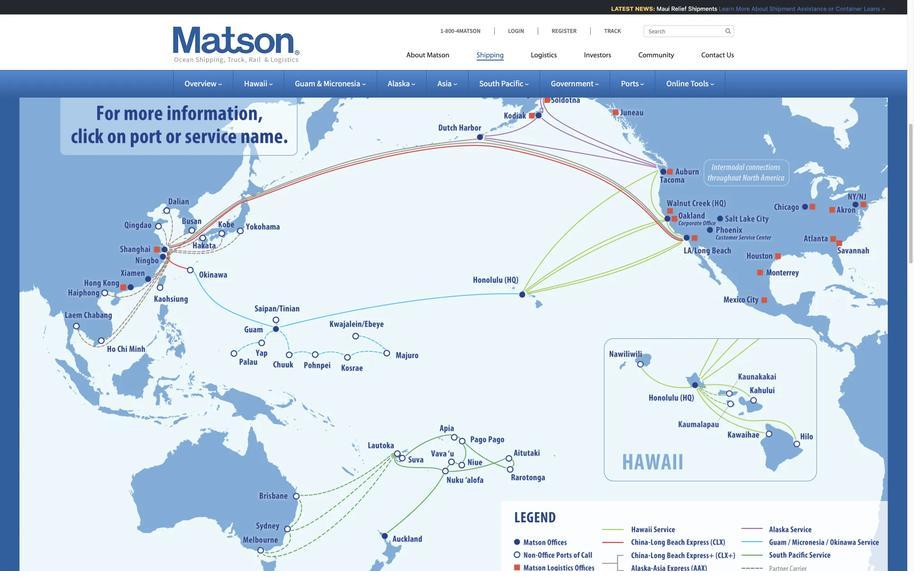 Task type: locate. For each thing, give the bounding box(es) containing it.
latest
[[607, 5, 629, 12]]

kobe image
[[217, 230, 226, 239]]

contact us
[[702, 52, 734, 59]]

matson
[[427, 52, 450, 59]]

contact
[[702, 52, 725, 59]]

honolulu image
[[692, 380, 701, 389]]

search image
[[726, 28, 731, 34]]

learn
[[714, 5, 730, 12]]

pacific
[[501, 78, 524, 89]]

south pacific service image
[[766, 544, 834, 558]]

guam
[[295, 78, 315, 89]]

south
[[479, 78, 500, 89]]

blue matson logo with ocean, shipping, truck, rail and logistics written beneath it. image
[[173, 27, 300, 64]]

login
[[508, 27, 524, 35]]

vava'u image
[[448, 457, 457, 466]]

0 vertical spatial about
[[747, 5, 763, 12]]

close
[[448, 2, 469, 14]]

about left matson
[[407, 52, 425, 59]]

dalian image
[[163, 206, 172, 215]]

kodiak image
[[535, 111, 544, 120]]

maui
[[652, 5, 665, 12]]

oakland image
[[663, 214, 672, 223]]

track link
[[590, 27, 621, 35]]

community link
[[625, 48, 688, 66]]

1-800-4matson link
[[441, 27, 494, 35]]

guam & micronesia
[[295, 78, 360, 89]]

contact us link
[[688, 48, 734, 66]]

palau image
[[230, 348, 239, 357]]

pago pago image
[[461, 437, 470, 446]]

laem chabang image
[[71, 322, 80, 331]]

south pacific express (spx) image
[[766, 531, 857, 544]]

south pacific link
[[479, 78, 529, 89]]

logistics link
[[518, 48, 571, 66]]

about matson link
[[407, 48, 463, 66]]

more
[[731, 5, 745, 12]]

hawaii link
[[244, 78, 273, 89]]

sydey image
[[285, 524, 294, 533]]

community
[[639, 52, 674, 59]]

okinawa image
[[185, 265, 195, 274]]

investors
[[584, 52, 612, 59]]

about right the more
[[747, 5, 763, 12]]

kahului image
[[750, 395, 759, 404]]

phoenix image
[[706, 226, 715, 235]]

4matson
[[456, 27, 481, 35]]

asia link
[[438, 78, 457, 89]]

overview
[[185, 78, 217, 89]]

qingdao image
[[153, 222, 162, 232]]

dutch hurbor image
[[476, 132, 485, 141]]

yap image
[[257, 337, 266, 346]]

None search field
[[644, 25, 734, 37]]

kosrae image
[[344, 353, 353, 362]]

learn more about shipment assistance or container loans > link
[[714, 5, 881, 12]]

china-long beach express (clx) image
[[628, 517, 728, 530]]

hawaii
[[244, 78, 267, 89]]

hilo image
[[794, 441, 803, 450]]

track
[[604, 27, 621, 35]]

busan image
[[189, 226, 198, 235]]

1 vertical spatial about
[[407, 52, 425, 59]]

tools
[[691, 78, 709, 89]]

container
[[831, 5, 858, 12]]

alaska
[[388, 78, 410, 89]]

guam image
[[275, 325, 284, 334]]

hakata image
[[198, 230, 207, 239]]

anchorage image
[[543, 88, 552, 97]]

1 horizontal spatial about
[[747, 5, 763, 12]]

about
[[747, 5, 763, 12], [407, 52, 425, 59]]

map
[[471, 2, 487, 14]]

0 horizontal spatial about
[[407, 52, 425, 59]]

alaska link
[[388, 78, 416, 89]]

online tools link
[[667, 78, 714, 89]]

ports
[[621, 78, 639, 89]]

register link
[[538, 27, 590, 35]]

apia image
[[448, 432, 457, 442]]

kawaihae image
[[765, 430, 774, 439]]



Task type: vqa. For each thing, say whether or not it's contained in the screenshot.
the left About
yes



Task type: describe. For each thing, give the bounding box(es) containing it.
matson_routemap.jpg image
[[19, 56, 888, 572]]

yokohama image
[[237, 227, 246, 236]]

logistics
[[531, 52, 557, 59]]

tacoma image
[[661, 167, 670, 176]]

majuro image
[[385, 348, 394, 357]]

guam / micronesia image
[[766, 517, 824, 530]]

latest news: maui relief shipments learn more about shipment assistance or container loans >
[[607, 5, 881, 12]]

chuuk image
[[285, 350, 294, 359]]

about inside about matson link
[[407, 52, 425, 59]]

shanghai image
[[161, 245, 171, 254]]

ports link
[[621, 78, 645, 89]]

melbourne image
[[258, 547, 267, 556]]

800-
[[445, 27, 456, 35]]

shipping
[[477, 52, 504, 59]]

1-
[[441, 27, 445, 35]]

relief
[[667, 5, 682, 12]]

south pacific
[[479, 78, 524, 89]]

assistance
[[793, 5, 822, 12]]

overview link
[[185, 78, 222, 89]]

Search search field
[[644, 25, 734, 37]]

shipment
[[765, 5, 791, 12]]

honolulu image
[[519, 290, 528, 299]]

rarotonga image
[[509, 465, 518, 474]]

china-long beach express+ (clx+) image
[[632, 541, 736, 554]]

saipan tinian rota image
[[275, 317, 284, 326]]

nawiliwili image
[[635, 361, 644, 370]]

aitutaki image
[[504, 455, 513, 464]]

government
[[551, 78, 594, 89]]

auckland image
[[380, 532, 389, 541]]

christmas island image
[[400, 454, 409, 463]]

shipments
[[684, 5, 713, 12]]

micronesia
[[324, 78, 360, 89]]

lautoka image
[[390, 449, 400, 458]]

news:
[[631, 5, 651, 12]]

loans
[[859, 5, 876, 12]]

okinawa service image
[[830, 517, 880, 530]]

kaohsiung image
[[155, 281, 164, 290]]

government link
[[551, 78, 599, 89]]

hong kong image
[[128, 283, 137, 292]]

investors link
[[571, 48, 625, 66]]

pohnpei image
[[312, 349, 321, 358]]

about matson
[[407, 52, 450, 59]]

online tools
[[667, 78, 709, 89]]

ningbo image
[[161, 253, 171, 262]]

la image
[[681, 232, 690, 242]]

guam & micronesia link
[[295, 78, 366, 89]]

nuku alofa image
[[443, 466, 452, 475]]

close map
[[448, 2, 487, 14]]

alaska-asia express (aax) image
[[633, 554, 710, 568]]

1-800-4matson
[[441, 27, 481, 35]]

shipping link
[[463, 48, 518, 66]]

china-california express (ccx) image
[[629, 531, 733, 544]]

xiamen image
[[147, 272, 156, 281]]

papeete image
[[552, 455, 562, 464]]

us
[[727, 52, 734, 59]]

or
[[824, 5, 830, 12]]

niue image
[[460, 461, 469, 470]]

register
[[552, 27, 577, 35]]

login link
[[494, 27, 538, 35]]

&
[[317, 78, 322, 89]]

top menu navigation
[[407, 48, 734, 66]]

asia
[[438, 78, 452, 89]]

close map link
[[173, 0, 734, 20]]

online
[[667, 78, 689, 89]]

brisbane image
[[294, 492, 303, 501]]

kwajelein image
[[353, 331, 362, 340]]

ho chi minh image
[[97, 336, 106, 345]]

>
[[877, 5, 881, 12]]



